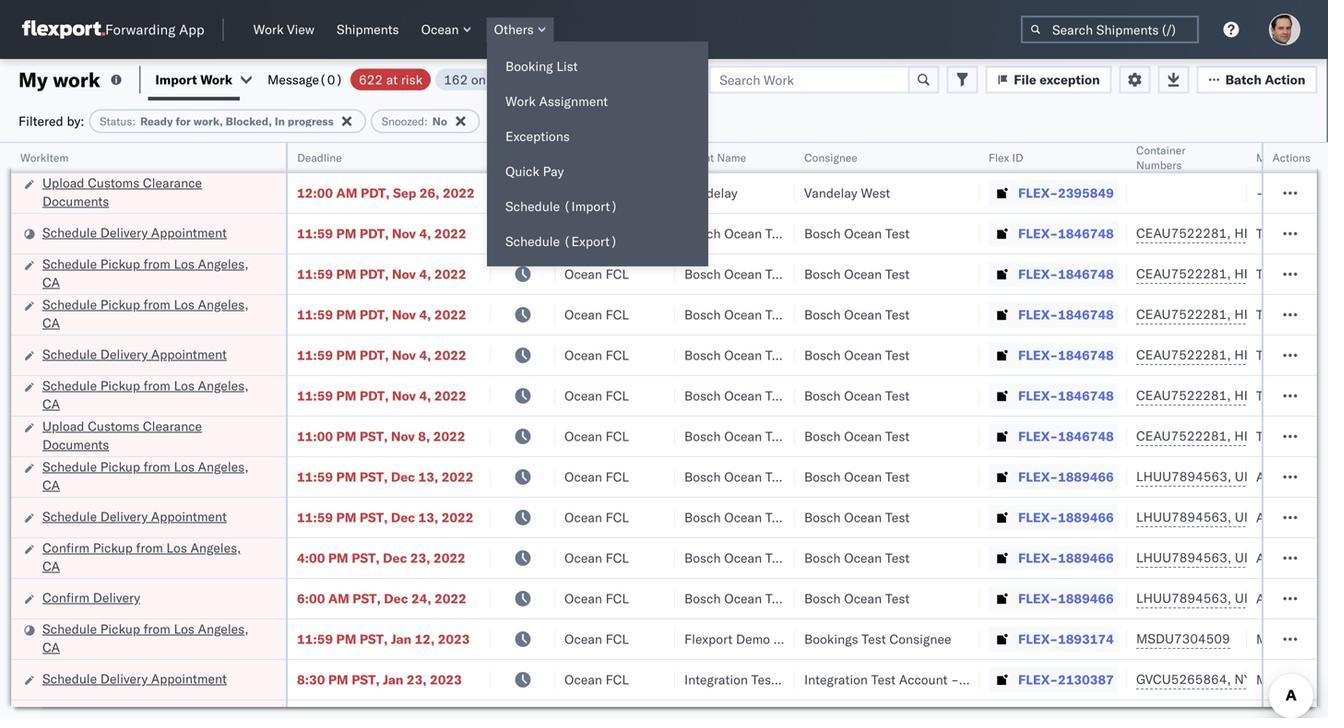 Task type: locate. For each thing, give the bounding box(es) containing it.
flex-1889466 for confirm pickup from los angeles, ca
[[1018, 550, 1114, 566]]

3 schedule pickup from los angeles, ca from the top
[[42, 378, 249, 412]]

work view
[[253, 21, 315, 37]]

abcdefg78 for schedule pickup from los angeles, ca
[[1256, 469, 1328, 485]]

dec for schedule pickup from los angeles, ca
[[391, 469, 415, 485]]

message
[[268, 71, 319, 88]]

(export)
[[563, 233, 618, 250]]

1 4, from the top
[[419, 226, 431, 242]]

snoozed : no
[[382, 114, 447, 128]]

flex-1893174 button
[[989, 627, 1118, 653], [989, 627, 1118, 653]]

2 vertical spatial work
[[506, 93, 536, 109]]

2 1846748 from the top
[[1058, 266, 1114, 282]]

vandelay west
[[804, 185, 890, 201]]

flex-1846748 button
[[989, 221, 1118, 247], [989, 221, 1118, 247], [989, 262, 1118, 287], [989, 262, 1118, 287], [989, 302, 1118, 328], [989, 302, 1118, 328], [989, 343, 1118, 369], [989, 343, 1118, 369], [989, 383, 1118, 409], [989, 383, 1118, 409], [989, 424, 1118, 450], [989, 424, 1118, 450]]

uetu5238478 for schedule pickup from los angeles, ca
[[1235, 469, 1325, 485]]

assignment
[[539, 93, 608, 109]]

5 schedule pickup from los angeles, ca from the top
[[42, 621, 249, 656]]

on
[[471, 71, 486, 88]]

upload customs clearance documents button for 12:00 am pdt, sep 26, 2022
[[42, 174, 262, 213]]

consignee up account
[[890, 631, 951, 648]]

appointment for 4th schedule delivery appointment button from the bottom of the page
[[151, 225, 227, 241]]

1 upload customs clearance documents link from the top
[[42, 174, 262, 211]]

5 1846748 from the top
[[1058, 388, 1114, 404]]

4 fcl from the top
[[606, 307, 629, 323]]

nov for second schedule delivery appointment button from the top of the page
[[392, 347, 416, 363]]

consignee
[[804, 151, 857, 165], [774, 631, 836, 648], [890, 631, 951, 648]]

3 hlxu6269489, from the top
[[1235, 306, 1328, 322]]

schedule delivery appointment for 4th schedule delivery appointment button from the bottom of the page
[[42, 225, 227, 241]]

Search Shipments (/) text field
[[1021, 16, 1199, 43]]

ceau7522281, hlxu6269489, for third schedule pickup from los angeles, ca button from the bottom of the page
[[1136, 387, 1328, 404]]

4, for 4th schedule pickup from los angeles, ca button from the bottom of the page
[[419, 307, 431, 323]]

schedule delivery appointment
[[42, 225, 227, 241], [42, 346, 227, 363], [42, 509, 227, 525], [42, 671, 227, 687]]

vandelay
[[684, 185, 738, 201], [804, 185, 858, 201]]

0 vertical spatial 13,
[[418, 469, 438, 485]]

resize handle column header
[[264, 143, 286, 719], [469, 143, 491, 719], [533, 143, 555, 719], [653, 143, 675, 719], [773, 143, 795, 719], [958, 143, 980, 719], [1105, 143, 1127, 719], [1225, 143, 1247, 719], [1295, 143, 1317, 719]]

1 upload customs clearance documents from the top
[[42, 175, 202, 209]]

1 vertical spatial confirm
[[42, 590, 90, 606]]

flex-1889466
[[1018, 469, 1114, 485], [1018, 510, 1114, 526], [1018, 550, 1114, 566], [1018, 591, 1114, 607]]

1 vandelay from the left
[[684, 185, 738, 201]]

jan for 12,
[[391, 631, 412, 648]]

1 horizontal spatial vandelay
[[804, 185, 858, 201]]

1 11:59 pm pst, dec 13, 2022 from the top
[[297, 469, 474, 485]]

23, down 12,
[[407, 672, 427, 688]]

1 vertical spatial clearance
[[143, 418, 202, 434]]

schedule pickup from los angeles, ca link
[[42, 255, 262, 292], [42, 296, 262, 333], [42, 377, 262, 414], [42, 458, 262, 495], [42, 620, 262, 657]]

2 documents from the top
[[42, 437, 109, 453]]

los inside confirm pickup from los angeles, ca
[[166, 540, 187, 556]]

: left no
[[424, 114, 428, 128]]

4,
[[419, 226, 431, 242], [419, 266, 431, 282], [419, 307, 431, 323], [419, 347, 431, 363], [419, 388, 431, 404]]

0 vertical spatial upload customs clearance documents button
[[42, 174, 262, 213]]

1 vertical spatial 13,
[[418, 510, 438, 526]]

pst, up 6:00 am pst, dec 24, 2022
[[352, 550, 380, 566]]

0 vertical spatial 23,
[[410, 550, 430, 566]]

filtered
[[18, 113, 63, 129]]

4 1846748 from the top
[[1058, 347, 1114, 363]]

4 schedule pickup from los angeles, ca from the top
[[42, 459, 249, 494]]

3 fcl from the top
[[606, 266, 629, 282]]

1 vertical spatial 2023
[[430, 672, 462, 688]]

schedule pickup from los angeles, ca for 'schedule pickup from los angeles, ca' link related to 4th schedule pickup from los angeles, ca button from the bottom of the page
[[42, 297, 249, 331]]

1 horizontal spatial :
[[424, 114, 428, 128]]

11:59 pm pdt, nov 4, 2022 for second schedule delivery appointment button from the top of the page
[[297, 347, 466, 363]]

13, down 8,
[[418, 469, 438, 485]]

dec for confirm pickup from los angeles, ca
[[383, 550, 407, 566]]

11:59 for second schedule delivery appointment button from the top of the page
[[297, 347, 333, 363]]

work right import
[[200, 71, 233, 88]]

4 11:59 from the top
[[297, 347, 333, 363]]

23,
[[410, 550, 430, 566], [407, 672, 427, 688]]

pst,
[[360, 428, 388, 445], [360, 469, 388, 485], [360, 510, 388, 526], [352, 550, 380, 566], [353, 591, 381, 607], [360, 631, 388, 648], [352, 672, 380, 688]]

1 lhuu7894563, from the top
[[1136, 469, 1232, 485]]

6 flex-1846748 from the top
[[1018, 428, 1114, 445]]

4 1889466 from the top
[[1058, 591, 1114, 607]]

from
[[144, 256, 171, 272], [144, 297, 171, 313], [144, 378, 171, 394], [144, 459, 171, 475], [136, 540, 163, 556], [144, 621, 171, 637]]

3 schedule delivery appointment button from the top
[[42, 508, 227, 528]]

2022 for second schedule delivery appointment button from the top of the page
[[434, 347, 466, 363]]

23, up 24,
[[410, 550, 430, 566]]

3 flex-1889466 from the top
[[1018, 550, 1114, 566]]

hlxu6269489, for 4th schedule pickup from los angeles, ca button from the bottom of the page
[[1235, 306, 1328, 322]]

flex-2130387 button
[[989, 667, 1118, 693], [989, 667, 1118, 693]]

6:00 am pst, dec 24, 2022
[[297, 591, 467, 607]]

13, up 4:00 pm pst, dec 23, 2022
[[418, 510, 438, 526]]

am right 12:00
[[336, 185, 357, 201]]

11:59 pm pst, dec 13, 2022 up 4:00 pm pst, dec 23, 2022
[[297, 510, 474, 526]]

5 flex- from the top
[[1018, 347, 1058, 363]]

schedule for third schedule pickup from los angeles, ca button from the bottom of the page
[[42, 378, 97, 394]]

work
[[253, 21, 284, 37], [200, 71, 233, 88], [506, 93, 536, 109]]

1893174
[[1058, 631, 1114, 648]]

1 flex- from the top
[[1018, 185, 1058, 201]]

2 schedule delivery appointment button from the top
[[42, 345, 227, 366]]

2 horizontal spatial work
[[506, 93, 536, 109]]

work left view
[[253, 21, 284, 37]]

2 uetu5238478 from the top
[[1235, 509, 1325, 525]]

1889466 for confirm delivery
[[1058, 591, 1114, 607]]

2022 for 4th schedule pickup from los angeles, ca button from the bottom of the page
[[434, 307, 466, 323]]

4 appointment from the top
[[151, 671, 227, 687]]

los for third schedule pickup from los angeles, ca button from the bottom of the page
[[174, 378, 195, 394]]

confirm inside confirm pickup from los angeles, ca
[[42, 540, 90, 556]]

schedule for 4th schedule delivery appointment button
[[42, 671, 97, 687]]

11:59 for 4th schedule delivery appointment button from the bottom of the page
[[297, 226, 333, 242]]

12 fcl from the top
[[606, 631, 629, 648]]

0 horizontal spatial work
[[200, 71, 233, 88]]

2023 down 12,
[[430, 672, 462, 688]]

5 resize handle column header from the left
[[773, 143, 795, 719]]

6 11:59 from the top
[[297, 469, 333, 485]]

file exception button
[[985, 66, 1112, 94], [985, 66, 1112, 94]]

appointment
[[151, 225, 227, 241], [151, 346, 227, 363], [151, 509, 227, 525], [151, 671, 227, 687]]

6 flex- from the top
[[1018, 388, 1058, 404]]

--
[[1256, 185, 1272, 201]]

schedule pickup from los angeles, ca for 5th schedule pickup from los angeles, ca button from the top of the page 'schedule pickup from los angeles, ca' link
[[42, 621, 249, 656]]

0 vertical spatial upload customs clearance documents link
[[42, 174, 262, 211]]

no
[[432, 114, 447, 128]]

2 schedule delivery appointment link from the top
[[42, 345, 227, 364]]

0 vertical spatial work
[[253, 21, 284, 37]]

ceau7522281, hlxu6269489, for 4th schedule pickup from los angeles, ca button from the bottom of the page
[[1136, 306, 1328, 322]]

file exception
[[1014, 71, 1100, 88]]

delivery for 4th schedule delivery appointment button
[[100, 671, 148, 687]]

ca for 5th schedule pickup from los angeles, ca button from the top of the page 'schedule pickup from los angeles, ca' link
[[42, 640, 60, 656]]

consignee up the vandelay west
[[804, 151, 857, 165]]

0 vertical spatial confirm
[[42, 540, 90, 556]]

uetu5238478
[[1235, 469, 1325, 485], [1235, 509, 1325, 525], [1235, 550, 1325, 566], [1235, 590, 1325, 607]]

4, for third schedule pickup from los angeles, ca button from the bottom of the page
[[419, 388, 431, 404]]

1 vertical spatial upload
[[42, 418, 84, 434]]

8 ocean fcl from the top
[[565, 469, 629, 485]]

schedule delivery appointment for 4th schedule delivery appointment button
[[42, 671, 227, 687]]

bookings
[[804, 631, 858, 648]]

blocked,
[[226, 114, 272, 128]]

1 vertical spatial upload customs clearance documents link
[[42, 417, 262, 454]]

shipments
[[337, 21, 399, 37]]

0 vertical spatial 11:59 pm pst, dec 13, 2022
[[297, 469, 474, 485]]

5 ca from the top
[[42, 559, 60, 575]]

delivery for 4th schedule delivery appointment button from the bottom of the page
[[100, 225, 148, 241]]

schedule delivery appointment for third schedule delivery appointment button
[[42, 509, 227, 525]]

pst, down 4:00 pm pst, dec 23, 2022
[[353, 591, 381, 607]]

3 1889466 from the top
[[1058, 550, 1114, 566]]

karl
[[963, 672, 986, 688]]

5 11:59 from the top
[[297, 388, 333, 404]]

1 vertical spatial 11:59 pm pst, dec 13, 2022
[[297, 510, 474, 526]]

1 vertical spatial documents
[[42, 437, 109, 453]]

9 flex- from the top
[[1018, 510, 1058, 526]]

1 upload customs clearance documents button from the top
[[42, 174, 262, 213]]

7 fcl from the top
[[606, 428, 629, 445]]

pickup for third schedule pickup from los angeles, ca button from the bottom of the page
[[100, 378, 140, 394]]

6 1846748 from the top
[[1058, 428, 1114, 445]]

6 ocean fcl from the top
[[565, 388, 629, 404]]

2 ocean fcl from the top
[[565, 226, 629, 242]]

schedule for 4th schedule pickup from los angeles, ca button from the bottom of the page
[[42, 297, 97, 313]]

3 schedule pickup from los angeles, ca link from the top
[[42, 377, 262, 414]]

0 vertical spatial upload
[[42, 175, 84, 191]]

dec up 4:00 pm pst, dec 23, 2022
[[391, 510, 415, 526]]

pst, down 11:00 pm pst, nov 8, 2022
[[360, 469, 388, 485]]

2 13, from the top
[[418, 510, 438, 526]]

upload customs clearance documents for 11:00 pm pst, nov 8, 2022
[[42, 418, 202, 453]]

: left ready
[[132, 114, 136, 128]]

consignee button
[[795, 147, 961, 165]]

0 vertical spatial clearance
[[143, 175, 202, 191]]

ocean fcl for second schedule pickup from los angeles, ca button from the bottom of the page
[[565, 469, 629, 485]]

snoozed
[[382, 114, 424, 128]]

upload for 12:00 am pdt, sep 26, 2022
[[42, 175, 84, 191]]

3 schedule delivery appointment from the top
[[42, 509, 227, 525]]

622
[[359, 71, 383, 88]]

pdt, for second schedule delivery appointment button from the top of the page
[[360, 347, 389, 363]]

am for pdt,
[[336, 185, 357, 201]]

hlxu6269489, for second schedule delivery appointment button from the top of the page
[[1235, 347, 1328, 363]]

schedule (export) link
[[487, 224, 708, 259]]

am right 6:00
[[328, 591, 349, 607]]

2 customs from the top
[[88, 418, 140, 434]]

pst, for 'confirm delivery' button
[[353, 591, 381, 607]]

1846748 for 4th schedule pickup from los angeles, ca button from the bottom of the page
[[1058, 307, 1114, 323]]

flex-1846748 for schedule delivery appointment link related to second schedule delivery appointment button from the top of the page
[[1018, 347, 1114, 363]]

9 fcl from the top
[[606, 510, 629, 526]]

4 uetu5238478 from the top
[[1235, 590, 1325, 607]]

ocean fcl
[[565, 185, 629, 201], [565, 226, 629, 242], [565, 266, 629, 282], [565, 307, 629, 323], [565, 347, 629, 363], [565, 388, 629, 404], [565, 428, 629, 445], [565, 469, 629, 485], [565, 510, 629, 526], [565, 550, 629, 566], [565, 591, 629, 607], [565, 631, 629, 648], [565, 672, 629, 688]]

1 vertical spatial upload customs clearance documents
[[42, 418, 202, 453]]

from for second schedule pickup from los angeles, ca button from the bottom of the page's 'schedule pickup from los angeles, ca' link
[[144, 459, 171, 475]]

hlxu6269489, for 4th schedule delivery appointment button from the bottom of the page
[[1235, 225, 1328, 241]]

flexport
[[684, 631, 733, 648]]

6 fcl from the top
[[606, 388, 629, 404]]

schedule delivery appointment link for 4th schedule delivery appointment button
[[42, 670, 227, 689]]

5 ceau7522281, hlxu6269489, from the top
[[1136, 387, 1328, 404]]

6 test123456 from the top
[[1256, 428, 1328, 445]]

26,
[[420, 185, 440, 201]]

4 11:59 pm pdt, nov 4, 2022 from the top
[[297, 347, 466, 363]]

1 vertical spatial am
[[328, 591, 349, 607]]

11:00 pm pst, nov 8, 2022
[[297, 428, 465, 445]]

pst, up 8:30 pm pst, jan 23, 2023
[[360, 631, 388, 648]]

5 schedule pickup from los angeles, ca button from the top
[[42, 620, 262, 659]]

4 4, from the top
[[419, 347, 431, 363]]

import work button
[[155, 71, 233, 88]]

work inside work assignment link
[[506, 93, 536, 109]]

1 hlxu6269489, from the top
[[1235, 225, 1328, 241]]

1889466 for confirm pickup from los angeles, ca
[[1058, 550, 1114, 566]]

client
[[684, 151, 714, 165]]

appointment for 4th schedule delivery appointment button
[[151, 671, 227, 687]]

dec down 11:00 pm pst, nov 8, 2022
[[391, 469, 415, 485]]

3 appointment from the top
[[151, 509, 227, 525]]

work inside work view link
[[253, 21, 284, 37]]

ocean fcl for 4th schedule delivery appointment button
[[565, 672, 629, 688]]

1 customs from the top
[[88, 175, 140, 191]]

1 11:59 from the top
[[297, 226, 333, 242]]

schedule for third schedule delivery appointment button
[[42, 509, 97, 525]]

5 ocean fcl from the top
[[565, 347, 629, 363]]

4 lhuu7894563, from the top
[[1136, 590, 1232, 607]]

upload for 11:00 pm pst, nov 8, 2022
[[42, 418, 84, 434]]

1 schedule pickup from los angeles, ca link from the top
[[42, 255, 262, 292]]

schedule pickup from los angeles, ca for third schedule pickup from los angeles, ca button from the bottom of the page 'schedule pickup from los angeles, ca' link
[[42, 378, 249, 412]]

schedule pickup from los angeles, ca link for 4th schedule pickup from los angeles, ca button from the bottom of the page
[[42, 296, 262, 333]]

ca for 'schedule pickup from los angeles, ca' link related to 4th schedule pickup from los angeles, ca button from the bottom of the page
[[42, 315, 60, 331]]

2023
[[438, 631, 470, 648], [430, 672, 462, 688]]

n
[[1323, 151, 1328, 165]]

3 resize handle column header from the left
[[533, 143, 555, 719]]

work down track
[[506, 93, 536, 109]]

12 ocean fcl from the top
[[565, 631, 629, 648]]

11:59 pm pdt, nov 4, 2022
[[297, 226, 466, 242], [297, 266, 466, 282], [297, 307, 466, 323], [297, 347, 466, 363], [297, 388, 466, 404]]

ocean fcl for 'confirm delivery' button
[[565, 591, 629, 607]]

2 abcdefg78 from the top
[[1256, 510, 1328, 526]]

status
[[100, 114, 132, 128]]

2 schedule pickup from los angeles, ca link from the top
[[42, 296, 262, 333]]

Search Work text field
[[709, 66, 910, 94]]

1 ca from the top
[[42, 274, 60, 291]]

dec up 6:00 am pst, dec 24, 2022
[[383, 550, 407, 566]]

consignee up the integration
[[774, 631, 836, 648]]

flex-1846748
[[1018, 226, 1114, 242], [1018, 266, 1114, 282], [1018, 307, 1114, 323], [1018, 347, 1114, 363], [1018, 388, 1114, 404], [1018, 428, 1114, 445]]

schedule delivery appointment link for third schedule delivery appointment button
[[42, 508, 227, 526]]

0 vertical spatial upload customs clearance documents
[[42, 175, 202, 209]]

client name button
[[675, 147, 777, 165]]

from inside confirm pickup from los angeles, ca
[[136, 540, 163, 556]]

abcdefg78 for schedule delivery appointment
[[1256, 510, 1328, 526]]

4 flex-1846748 from the top
[[1018, 347, 1114, 363]]

622 at risk
[[359, 71, 423, 88]]

ceau7522281, hlxu6269489, for 4th schedule delivery appointment button from the bottom of the page
[[1136, 225, 1328, 241]]

2 resize handle column header from the left
[[469, 143, 491, 719]]

11:59 for third schedule pickup from los angeles, ca button from the bottom of the page
[[297, 388, 333, 404]]

los for first schedule pickup from los angeles, ca button from the top of the page
[[174, 256, 195, 272]]

integration
[[804, 672, 868, 688]]

ocean fcl for third schedule pickup from los angeles, ca button from the bottom of the page
[[565, 388, 629, 404]]

5 flex-1846748 from the top
[[1018, 388, 1114, 404]]

4 schedule delivery appointment from the top
[[42, 671, 227, 687]]

23, for jan
[[407, 672, 427, 688]]

schedule pickup from los angeles, ca
[[42, 256, 249, 291], [42, 297, 249, 331], [42, 378, 249, 412], [42, 459, 249, 494], [42, 621, 249, 656]]

1 abcdefg78 from the top
[[1256, 469, 1328, 485]]

customs for 11:00 pm pst, nov 8, 2022
[[88, 418, 140, 434]]

11:59 pm pst, dec 13, 2022 down 11:00 pm pst, nov 8, 2022
[[297, 469, 474, 485]]

0 horizontal spatial :
[[132, 114, 136, 128]]

pickup for 5th schedule pickup from los angeles, ca button from the top of the page
[[100, 621, 140, 637]]

work
[[53, 67, 100, 92]]

pm for 4th schedule delivery appointment button from the bottom of the page
[[336, 226, 356, 242]]

delivery inside confirm delivery "link"
[[93, 590, 140, 606]]

1 vertical spatial customs
[[88, 418, 140, 434]]

7 11:59 from the top
[[297, 510, 333, 526]]

uetu5238478 for schedule delivery appointment
[[1235, 509, 1325, 525]]

9 ocean fcl from the top
[[565, 510, 629, 526]]

forwarding
[[105, 21, 176, 38]]

1 ceau7522281, from the top
[[1136, 225, 1231, 241]]

flex-1889466 for confirm delivery
[[1018, 591, 1114, 607]]

from for 5th schedule pickup from los angeles, ca button from the top of the page 'schedule pickup from los angeles, ca' link
[[144, 621, 171, 637]]

ca inside confirm pickup from los angeles, ca
[[42, 559, 60, 575]]

4 resize handle column header from the left
[[653, 143, 675, 719]]

confirm up confirm delivery
[[42, 540, 90, 556]]

0 vertical spatial documents
[[42, 193, 109, 209]]

status : ready for work, blocked, in progress
[[100, 114, 334, 128]]

container numbers button
[[1127, 139, 1229, 173]]

jan down the 11:59 pm pst, jan 12, 2023 on the left bottom of page
[[383, 672, 404, 688]]

5 test123456 from the top
[[1256, 388, 1328, 404]]

10 flex- from the top
[[1018, 550, 1058, 566]]

2 11:59 pm pdt, nov 4, 2022 from the top
[[297, 266, 466, 282]]

2022 for 4th schedule delivery appointment button from the bottom of the page
[[434, 226, 466, 242]]

pickup inside confirm pickup from los angeles, ca
[[93, 540, 133, 556]]

1 clearance from the top
[[143, 175, 202, 191]]

2 clearance from the top
[[143, 418, 202, 434]]

0 horizontal spatial vandelay
[[684, 185, 738, 201]]

shipments link
[[329, 18, 407, 42]]

1 vertical spatial 23,
[[407, 672, 427, 688]]

upload customs clearance documents button
[[42, 174, 262, 213], [42, 417, 262, 456]]

upload customs clearance documents link for 12:00
[[42, 174, 262, 211]]

upload
[[42, 175, 84, 191], [42, 418, 84, 434]]

2022 for third schedule delivery appointment button
[[442, 510, 474, 526]]

1 : from the left
[[132, 114, 136, 128]]

1 1889466 from the top
[[1058, 469, 1114, 485]]

0 vertical spatial 2023
[[438, 631, 470, 648]]

2 schedule pickup from los angeles, ca button from the top
[[42, 296, 262, 334]]

1 vertical spatial upload customs clearance documents button
[[42, 417, 262, 456]]

1 horizontal spatial work
[[253, 21, 284, 37]]

0 vertical spatial am
[[336, 185, 357, 201]]

4 flex- from the top
[[1018, 307, 1058, 323]]

-
[[1256, 185, 1264, 201], [1264, 185, 1272, 201], [951, 672, 959, 688]]

2022
[[443, 185, 475, 201], [434, 226, 466, 242], [434, 266, 466, 282], [434, 307, 466, 323], [434, 347, 466, 363], [434, 388, 466, 404], [433, 428, 465, 445], [442, 469, 474, 485], [442, 510, 474, 526], [434, 550, 466, 566], [435, 591, 467, 607]]

0 vertical spatial jan
[[391, 631, 412, 648]]

confirm inside "link"
[[42, 590, 90, 606]]

11:59 pm pdt, nov 4, 2022 for third schedule pickup from los angeles, ca button from the bottom of the page
[[297, 388, 466, 404]]

flex-2395849 button
[[989, 180, 1118, 206], [989, 180, 1118, 206]]

3 ceau7522281, from the top
[[1136, 306, 1231, 322]]

4 ceau7522281, hlxu6269489, from the top
[[1136, 347, 1328, 363]]

list
[[557, 58, 578, 74]]

resize handle column header for flex id button
[[1105, 143, 1127, 719]]

pst, for the confirm pickup from los angeles, ca button
[[352, 550, 380, 566]]

hlxu6269489,
[[1235, 225, 1328, 241], [1235, 266, 1328, 282], [1235, 306, 1328, 322], [1235, 347, 1328, 363], [1235, 387, 1328, 404], [1235, 428, 1328, 444]]

pst, up 4:00 pm pst, dec 23, 2022
[[360, 510, 388, 526]]

jan left 12,
[[391, 631, 412, 648]]

11:59 pm pdt, nov 4, 2022 for 4th schedule pickup from los angeles, ca button from the bottom of the page
[[297, 307, 466, 323]]

1 vertical spatial jan
[[383, 672, 404, 688]]

ocean fcl for the confirm pickup from los angeles, ca button
[[565, 550, 629, 566]]

angeles,
[[198, 256, 249, 272], [198, 297, 249, 313], [198, 378, 249, 394], [198, 459, 249, 475], [190, 540, 241, 556], [198, 621, 249, 637]]

schedule pickup from los angeles, ca link for 5th schedule pickup from los angeles, ca button from the top of the page
[[42, 620, 262, 657]]

3 uetu5238478 from the top
[[1235, 550, 1325, 566]]

11:59 pm pst, dec 13, 2022
[[297, 469, 474, 485], [297, 510, 474, 526]]

2023 right 12,
[[438, 631, 470, 648]]

flex-2395849
[[1018, 185, 1114, 201]]

forwarding app link
[[22, 20, 204, 39]]

vandelay down the client name
[[684, 185, 738, 201]]

flex-
[[1018, 185, 1058, 201], [1018, 226, 1058, 242], [1018, 266, 1058, 282], [1018, 307, 1058, 323], [1018, 347, 1058, 363], [1018, 388, 1058, 404], [1018, 428, 1058, 445], [1018, 469, 1058, 485], [1018, 510, 1058, 526], [1018, 550, 1058, 566], [1018, 591, 1058, 607], [1018, 631, 1058, 648], [1018, 672, 1058, 688]]

vandelay left west
[[804, 185, 858, 201]]

confirm down confirm pickup from los angeles, ca
[[42, 590, 90, 606]]

pst, down the 11:59 pm pst, jan 12, 2023 on the left bottom of page
[[352, 672, 380, 688]]

test
[[765, 226, 790, 242], [885, 226, 910, 242], [765, 266, 790, 282], [885, 266, 910, 282], [765, 307, 790, 323], [885, 307, 910, 323], [765, 347, 790, 363], [885, 347, 910, 363], [765, 388, 790, 404], [885, 388, 910, 404], [765, 428, 790, 445], [885, 428, 910, 445], [765, 469, 790, 485], [885, 469, 910, 485], [765, 510, 790, 526], [885, 510, 910, 526], [765, 550, 790, 566], [885, 550, 910, 566], [765, 591, 790, 607], [885, 591, 910, 607], [862, 631, 886, 648], [871, 672, 896, 688]]

dec left 24,
[[384, 591, 408, 607]]

schedule pickup from los angeles, ca button
[[42, 255, 262, 294], [42, 296, 262, 334], [42, 377, 262, 416], [42, 458, 262, 497], [42, 620, 262, 659]]

pdt, for 4th schedule delivery appointment button from the bottom of the page
[[360, 226, 389, 242]]

2023 for 11:59 pm pst, jan 12, 2023
[[438, 631, 470, 648]]

6 resize handle column header from the left
[[958, 143, 980, 719]]

0 vertical spatial customs
[[88, 175, 140, 191]]

for
[[176, 114, 191, 128]]

3 ca from the top
[[42, 396, 60, 412]]

4 ceau7522281, from the top
[[1136, 347, 1231, 363]]

schedule for 4th schedule delivery appointment button from the bottom of the page
[[42, 225, 97, 241]]

documents
[[42, 193, 109, 209], [42, 437, 109, 453]]



Task type: vqa. For each thing, say whether or not it's contained in the screenshot.
PING - Test Entity to the right
no



Task type: describe. For each thing, give the bounding box(es) containing it.
demo
[[736, 631, 770, 648]]

8 fcl from the top
[[606, 469, 629, 485]]

12,
[[415, 631, 435, 648]]

dec for schedule delivery appointment
[[391, 510, 415, 526]]

ocean inside button
[[421, 21, 459, 37]]

schedule delivery appointment link for second schedule delivery appointment button from the top of the page
[[42, 345, 227, 364]]

pickup for second schedule pickup from los angeles, ca button from the bottom of the page
[[100, 459, 140, 475]]

pickup for 4th schedule pickup from los angeles, ca button from the bottom of the page
[[100, 297, 140, 313]]

file
[[1014, 71, 1037, 88]]

schedule pickup from los angeles, ca link for third schedule pickup from los angeles, ca button from the bottom of the page
[[42, 377, 262, 414]]

2022 for the confirm pickup from los angeles, ca button
[[434, 550, 466, 566]]

2 flex- from the top
[[1018, 226, 1058, 242]]

hlxu6269489, for third schedule pickup from los angeles, ca button from the bottom of the page
[[1235, 387, 1328, 404]]

risk
[[401, 71, 423, 88]]

flex id
[[989, 151, 1024, 165]]

abcdefg78 for confirm pickup from los angeles, ca
[[1256, 550, 1328, 566]]

1846748 for second schedule delivery appointment button from the top of the page
[[1058, 347, 1114, 363]]

angeles, inside confirm pickup from los angeles, ca
[[190, 540, 241, 556]]

11:59 pm pst, dec 13, 2022 for schedule pickup from los angeles, ca
[[297, 469, 474, 485]]

5 fcl from the top
[[606, 347, 629, 363]]

uetu5238478 for confirm pickup from los angeles, ca
[[1235, 550, 1325, 566]]

jan for 23,
[[383, 672, 404, 688]]

upload customs clearance documents link for 11:00
[[42, 417, 262, 454]]

1 fcl from the top
[[606, 185, 629, 201]]

pickup for first schedule pickup from los angeles, ca button from the top of the page
[[100, 256, 140, 272]]

pst, for 5th schedule pickup from los angeles, ca button from the top of the page
[[360, 631, 388, 648]]

1 vertical spatial work
[[200, 71, 233, 88]]

7 ocean fcl from the top
[[565, 428, 629, 445]]

from for third schedule pickup from los angeles, ca button from the bottom of the page 'schedule pickup from los angeles, ca' link
[[144, 378, 171, 394]]

import
[[155, 71, 197, 88]]

8:30 pm pst, jan 23, 2023
[[297, 672, 462, 688]]

flex-1893174
[[1018, 631, 1114, 648]]

4 schedule delivery appointment button from the top
[[42, 670, 227, 690]]

exceptions
[[506, 128, 570, 144]]

24,
[[411, 591, 431, 607]]

4:00 pm pst, dec 23, 2022
[[297, 550, 466, 566]]

ceau7522281, hlxu6269489, for second schedule delivery appointment button from the top of the page
[[1136, 347, 1328, 363]]

7 flex- from the top
[[1018, 428, 1058, 445]]

: for snoozed
[[424, 114, 428, 128]]

11:59 pm pdt, nov 4, 2022 for 4th schedule delivery appointment button from the bottom of the page
[[297, 226, 466, 242]]

1846748 for 4th schedule delivery appointment button from the bottom of the page
[[1058, 226, 1114, 242]]

clearance for 11:00 pm pst, nov 8, 2022
[[143, 418, 202, 434]]

app
[[179, 21, 204, 38]]

2 ceau7522281, from the top
[[1136, 266, 1231, 282]]

2023 for 8:30 pm pst, jan 23, 2023
[[430, 672, 462, 688]]

nov for 4th schedule delivery appointment button from the bottom of the page
[[392, 226, 416, 242]]

2 test123456 from the top
[[1256, 266, 1328, 282]]

3 flex- from the top
[[1018, 266, 1058, 282]]

my work
[[18, 67, 100, 92]]

by:
[[67, 113, 84, 129]]

work view link
[[246, 18, 322, 42]]

upload customs clearance documents button for 11:00 pm pst, nov 8, 2022
[[42, 417, 262, 456]]

exceptions link
[[487, 119, 708, 154]]

12:00 am pdt, sep 26, 2022
[[297, 185, 475, 201]]

schedule for first schedule pickup from los angeles, ca button from the top of the page
[[42, 256, 97, 272]]

flex
[[989, 151, 1010, 165]]

pm for 5th schedule pickup from los angeles, ca button from the top of the page
[[336, 631, 356, 648]]

ceau7522281, for third schedule pickup from los angeles, ca button from the bottom of the page
[[1136, 387, 1231, 404]]

6:00
[[297, 591, 325, 607]]

account
[[899, 672, 948, 688]]

confirm pickup from los angeles, ca
[[42, 540, 241, 575]]

pdt, for third schedule pickup from los angeles, ca button from the bottom of the page
[[360, 388, 389, 404]]

: for status
[[132, 114, 136, 128]]

resize handle column header for client name button
[[773, 143, 795, 719]]

others
[[494, 21, 534, 37]]

sep
[[393, 185, 416, 201]]

schedule (import)
[[506, 198, 618, 214]]

booking list
[[506, 58, 578, 74]]

13 fcl from the top
[[606, 672, 629, 688]]

abcdefg78 for confirm delivery
[[1256, 591, 1328, 607]]

9 resize handle column header from the left
[[1295, 143, 1317, 719]]

integration test account - karl lagerfeld
[[804, 672, 1044, 688]]

1 ocean fcl from the top
[[565, 185, 629, 201]]

4:00
[[297, 550, 325, 566]]

consignee for bookings test consignee
[[890, 631, 951, 648]]

8:30
[[297, 672, 325, 688]]

pst, left 8,
[[360, 428, 388, 445]]

1846748 for third schedule pickup from los angeles, ca button from the bottom of the page
[[1058, 388, 1114, 404]]

batch action
[[1226, 71, 1306, 88]]

11:59 for 5th schedule pickup from los angeles, ca button from the top of the page
[[297, 631, 333, 648]]

ocean fcl for 5th schedule pickup from los angeles, ca button from the top of the page
[[565, 631, 629, 648]]

work assignment link
[[487, 84, 708, 119]]

from for 'schedule pickup from los angeles, ca' link related to first schedule pickup from los angeles, ca button from the top of the page
[[144, 256, 171, 272]]

confirm pickup from los angeles, ca link
[[42, 539, 262, 576]]

ocean fcl for 4th schedule pickup from los angeles, ca button from the bottom of the page
[[565, 307, 629, 323]]

maeu97361
[[1256, 631, 1328, 648]]

schedule (import) link
[[487, 189, 708, 224]]

flex-1846748 for schedule delivery appointment link related to 4th schedule delivery appointment button from the bottom of the page
[[1018, 226, 1114, 242]]

quick pay
[[506, 163, 564, 179]]

schedule delivery appointment for second schedule delivery appointment button from the top of the page
[[42, 346, 227, 363]]

at
[[386, 71, 398, 88]]

from for confirm pickup from los angeles, ca link
[[136, 540, 163, 556]]

gvcu5265864,
[[1136, 672, 1231, 688]]

pst, for third schedule delivery appointment button
[[360, 510, 388, 526]]

work assignment
[[506, 93, 608, 109]]

(0)
[[319, 71, 343, 88]]

los for the confirm pickup from los angeles, ca button
[[166, 540, 187, 556]]

ceau7522281, for 4th schedule delivery appointment button from the bottom of the page
[[1136, 225, 1231, 241]]

2130387
[[1058, 672, 1114, 688]]

2 4, from the top
[[419, 266, 431, 282]]

11:59 for second schedule pickup from los angeles, ca button from the bottom of the page
[[297, 469, 333, 485]]

upload customs clearance documents for 12:00 am pdt, sep 26, 2022
[[42, 175, 202, 209]]

ocean button
[[414, 18, 479, 42]]

pm for third schedule delivery appointment button
[[336, 510, 356, 526]]

schedule for second schedule delivery appointment button from the top of the page
[[42, 346, 97, 363]]

filtered by:
[[18, 113, 84, 129]]

confirm pickup from los angeles, ca button
[[42, 539, 262, 578]]

documents for 11:00
[[42, 437, 109, 453]]

1 schedule delivery appointment button from the top
[[42, 224, 227, 244]]

11 flex- from the top
[[1018, 591, 1058, 607]]

13 flex- from the top
[[1018, 672, 1058, 688]]

ca for third schedule pickup from los angeles, ca button from the bottom of the page 'schedule pickup from los angeles, ca' link
[[42, 396, 60, 412]]

batch action button
[[1197, 66, 1318, 94]]

others button
[[487, 18, 554, 42]]

view
[[287, 21, 315, 37]]

8,
[[418, 428, 430, 445]]

2 11:59 from the top
[[297, 266, 333, 282]]

3 schedule pickup from los angeles, ca button from the top
[[42, 377, 262, 416]]

schedule (export)
[[506, 233, 618, 250]]

ca for 'schedule pickup from los angeles, ca' link related to first schedule pickup from los angeles, ca button from the top of the page
[[42, 274, 60, 291]]

(import)
[[563, 198, 618, 214]]

progress
[[288, 114, 334, 128]]

flexport demo consignee
[[684, 631, 836, 648]]

23, for dec
[[410, 550, 430, 566]]

2 ceau7522281, hlxu6269489, from the top
[[1136, 266, 1328, 282]]

confirm for confirm pickup from los angeles, ca
[[42, 540, 90, 556]]

resize handle column header for consignee button
[[958, 143, 980, 719]]

1 schedule pickup from los angeles, ca button from the top
[[42, 255, 262, 294]]

resize handle column header for workitem button
[[264, 143, 286, 719]]

client name
[[684, 151, 747, 165]]

appointment for second schedule delivery appointment button from the top of the page
[[151, 346, 227, 363]]

8 flex- from the top
[[1018, 469, 1058, 485]]

2395849
[[1058, 185, 1114, 201]]

deadline button
[[288, 147, 472, 165]]

workitem button
[[11, 147, 268, 165]]

mbl/mawb
[[1256, 151, 1321, 165]]

nyku9743990
[[1235, 672, 1325, 688]]

4 schedule pickup from los angeles, ca button from the top
[[42, 458, 262, 497]]

flex id button
[[980, 147, 1109, 165]]

162 on track
[[444, 71, 519, 88]]

container
[[1136, 143, 1186, 157]]

exception
[[1040, 71, 1100, 88]]

import work
[[155, 71, 233, 88]]

lagerfeld
[[990, 672, 1044, 688]]

message (0)
[[268, 71, 343, 88]]

pm for the confirm pickup from los angeles, ca button
[[328, 550, 348, 566]]

ready
[[140, 114, 173, 128]]

2 fcl from the top
[[606, 226, 629, 242]]

schedule pickup from los angeles, ca for 'schedule pickup from los angeles, ca' link related to first schedule pickup from los angeles, ca button from the top of the page
[[42, 256, 249, 291]]

work for work assignment
[[506, 93, 536, 109]]

6 hlxu6269489, from the top
[[1235, 428, 1328, 444]]

test123456 for second schedule delivery appointment button from the top of the page
[[1256, 347, 1328, 363]]

12:00
[[297, 185, 333, 201]]

container numbers
[[1136, 143, 1186, 172]]

11:59 for third schedule delivery appointment button
[[297, 510, 333, 526]]

11:00
[[297, 428, 333, 445]]

schedule pickup from los angeles, ca link for second schedule pickup from los angeles, ca button from the bottom of the page
[[42, 458, 262, 495]]

deadline
[[297, 151, 342, 165]]

ceau7522281, for second schedule delivery appointment button from the top of the page
[[1136, 347, 1231, 363]]

12 flex- from the top
[[1018, 631, 1058, 648]]

2 hlxu6269489, from the top
[[1235, 266, 1328, 282]]

10 fcl from the top
[[606, 550, 629, 566]]

confirm delivery button
[[42, 589, 140, 609]]

11 fcl from the top
[[606, 591, 629, 607]]

my
[[18, 67, 48, 92]]

west
[[861, 185, 890, 201]]

pst, for 4th schedule delivery appointment button
[[352, 672, 380, 688]]

1889466 for schedule delivery appointment
[[1058, 510, 1114, 526]]

flex-1889466 for schedule pickup from los angeles, ca
[[1018, 469, 1114, 485]]

confirm delivery link
[[42, 589, 140, 607]]

snooze
[[500, 151, 536, 165]]

action
[[1265, 71, 1306, 88]]

11:59 pm pst, jan 12, 2023
[[297, 631, 470, 648]]

track
[[489, 71, 519, 88]]

3 ocean fcl from the top
[[565, 266, 629, 282]]

consignee inside button
[[804, 151, 857, 165]]

mbl/mawb n
[[1256, 151, 1328, 165]]

ocean fcl for third schedule delivery appointment button
[[565, 510, 629, 526]]

6 ceau7522281, hlxu6269489, from the top
[[1136, 428, 1328, 444]]

2022 for third schedule pickup from los angeles, ca button from the bottom of the page
[[434, 388, 466, 404]]

forwarding app
[[105, 21, 204, 38]]

lhuu7894563, uetu5238478 for schedule delivery appointment
[[1136, 509, 1325, 525]]

resize handle column header for deadline button at the top left of the page
[[469, 143, 491, 719]]

flexport. image
[[22, 20, 105, 39]]

pdt, for 4th schedule pickup from los angeles, ca button from the bottom of the page
[[360, 307, 389, 323]]

confirm delivery
[[42, 590, 140, 606]]

6 ceau7522281, from the top
[[1136, 428, 1231, 444]]

2 flex-1846748 from the top
[[1018, 266, 1114, 282]]

13, for schedule delivery appointment
[[418, 510, 438, 526]]

appointment for third schedule delivery appointment button
[[151, 509, 227, 525]]



